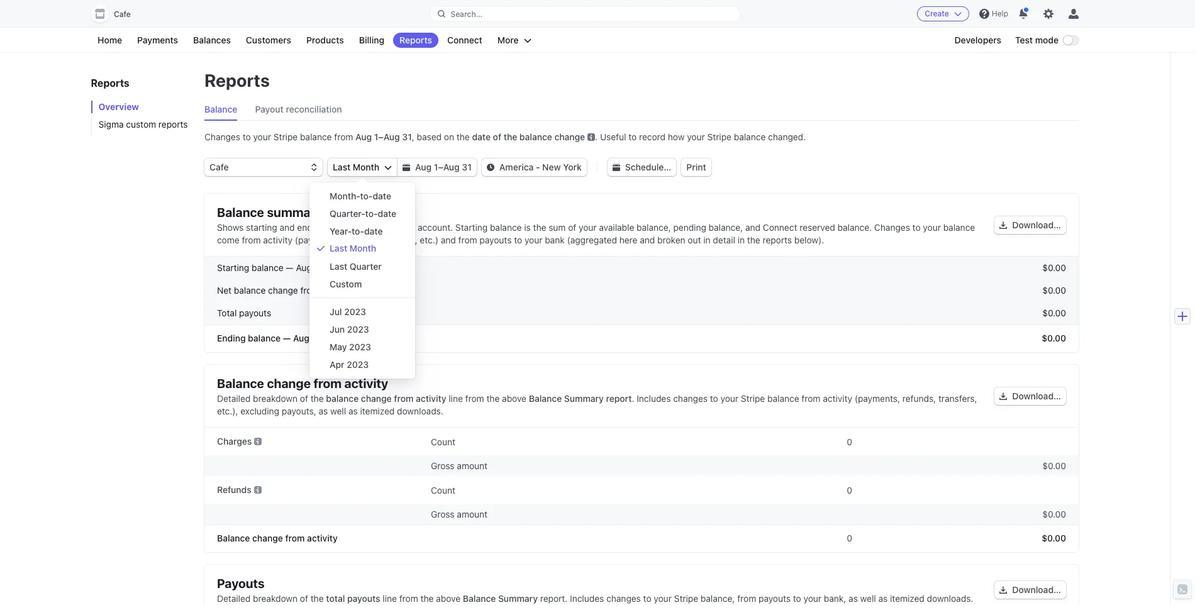 Task type: locate. For each thing, give the bounding box(es) containing it.
svg image inside last month popup button
[[385, 164, 392, 171]]

summary inside payouts detailed breakdown of the total payouts line from the above balance summary report. includes changes to your stripe balance, from payouts to your bank, as well as itemized downloads.
[[498, 593, 538, 604]]

month down year-to-date button
[[350, 243, 376, 254]]

0 horizontal spatial 31
[[312, 333, 322, 344]]

— for ending balance —
[[283, 333, 291, 344]]

0 vertical spatial detailed
[[217, 393, 251, 404]]

0 vertical spatial balance change from activity
[[217, 376, 388, 391]]

payouts,
[[282, 406, 316, 417]]

1 up last month popup button
[[374, 131, 378, 142]]

1 vertical spatial detailed
[[217, 593, 251, 604]]

1 vertical spatial month
[[350, 243, 376, 254]]

last month for last month button
[[330, 243, 376, 254]]

change up york
[[555, 131, 585, 142]]

total
[[217, 308, 237, 318]]

1 vertical spatial starting
[[217, 262, 249, 273]]

2 svg image from the left
[[613, 164, 620, 171]]

1
[[374, 131, 378, 142], [434, 162, 438, 172], [314, 262, 318, 273]]

to- for month-
[[360, 191, 373, 201]]

2 vertical spatial download… button
[[995, 581, 1066, 599]]

last month up month-to-date
[[333, 162, 379, 172]]

transfers,
[[379, 235, 418, 245], [939, 393, 977, 404]]

3 row from the top
[[204, 302, 1079, 325]]

summary
[[267, 205, 323, 220]]

31
[[402, 131, 412, 142], [462, 162, 472, 172], [312, 333, 322, 344]]

2023 down jun 2023 button
[[349, 342, 371, 352]]

1 count from the top
[[431, 436, 455, 447]]

1 vertical spatial well
[[860, 593, 876, 604]]

last month button
[[312, 240, 413, 258]]

changes down balance link
[[204, 131, 240, 142]]

schedule…
[[625, 162, 672, 172]]

of up payouts,
[[300, 393, 308, 404]]

record
[[639, 131, 666, 142]]

0 vertical spatial line
[[449, 393, 463, 404]]

1 vertical spatial above
[[436, 593, 461, 604]]

date for quarter-to-date
[[378, 208, 396, 219]]

2023 for jul 2023
[[344, 306, 366, 317]]

summary left report
[[564, 393, 604, 404]]

well inside . includes changes to your stripe balance from activity (payments, refunds, transfers, etc.), excluding payouts, as well as itemized downloads.
[[330, 406, 346, 417]]

1 vertical spatial $0.00 cell
[[859, 509, 1066, 520]]

2023 for apr 2023
[[347, 359, 369, 370]]

to- inside button
[[352, 226, 364, 237]]

svg image
[[403, 164, 410, 171], [487, 164, 494, 171], [1000, 222, 1008, 229], [1000, 393, 1008, 400], [1000, 586, 1008, 594]]

refunds,
[[343, 235, 376, 245], [903, 393, 936, 404]]

refunds, inside . includes changes to your stripe balance from activity (payments, refunds, transfers, etc.), excluding payouts, as well as itemized downloads.
[[903, 393, 936, 404]]

reports inside reports 'link'
[[400, 35, 432, 45]]

last month inside button
[[330, 243, 376, 254]]

2023 down jul 2023 button at the left of the page
[[347, 324, 369, 335]]

well inside payouts detailed breakdown of the total payouts line from the above balance summary report. includes changes to your stripe balance, from payouts to your bank, as well as itemized downloads.
[[860, 593, 876, 604]]

date inside reports loading completed element
[[472, 131, 491, 142]]

last inside popup button
[[333, 162, 351, 172]]

last up the custom
[[330, 261, 347, 272]]

svg image up month-to-date button on the top left
[[385, 164, 392, 171]]

2 0 cell from the top
[[645, 481, 853, 499]]

edt
[[321, 262, 337, 273], [324, 333, 341, 344]]

reserved
[[800, 222, 835, 233]]

1 up net balance change from activity at top
[[314, 262, 318, 273]]

balance change from activity
[[217, 376, 388, 391], [217, 533, 338, 544]]

6 row from the top
[[204, 456, 1079, 476]]

to- up platform
[[360, 191, 373, 201]]

0 vertical spatial changes
[[204, 131, 240, 142]]

payments
[[137, 35, 178, 45]]

apr
[[330, 359, 345, 370]]

0 vertical spatial .
[[595, 131, 598, 142]]

0 vertical spatial changes
[[673, 393, 708, 404]]

reports left below).
[[763, 235, 792, 245]]

breakdown up excluding
[[253, 393, 298, 404]]

1 horizontal spatial reports
[[204, 70, 270, 91]]

2 download… from the top
[[1013, 391, 1061, 401]]

1 gross amount from the top
[[431, 461, 488, 471]]

1 horizontal spatial 1
[[374, 131, 378, 142]]

1 vertical spatial last
[[330, 243, 347, 254]]

row
[[204, 257, 1079, 279], [204, 279, 1079, 302], [204, 302, 1079, 325], [204, 325, 1079, 352], [204, 428, 1079, 456], [204, 456, 1079, 476], [204, 476, 1079, 504], [204, 504, 1079, 525], [204, 525, 1079, 552]]

reports right custom at the left top
[[159, 119, 188, 130]]

balances
[[193, 35, 231, 45]]

stripe inside payouts detailed breakdown of the total payouts line from the above balance summary report. includes changes to your stripe balance, from payouts to your bank, as well as itemized downloads.
[[674, 593, 698, 604]]

. useful to record how your stripe balance changed.
[[595, 131, 806, 142]]

count
[[431, 436, 455, 447], [431, 485, 455, 495]]

america - new york button
[[482, 159, 587, 176]]

1 vertical spatial last month
[[330, 243, 376, 254]]

0 vertical spatial downloads.
[[397, 406, 443, 417]]

0 vertical spatial to-
[[360, 191, 373, 201]]

$0.00 cell
[[859, 461, 1066, 471], [859, 509, 1066, 520]]

1 down based
[[434, 162, 438, 172]]

edt up the custom
[[321, 262, 337, 273]]

date right "on"
[[472, 131, 491, 142]]

2023 down "may 2023" button
[[347, 359, 369, 370]]

includes right report
[[637, 393, 671, 404]]

from inside . includes changes to your stripe balance from activity (payments, refunds, transfers, etc.), excluding payouts, as well as itemized downloads.
[[802, 393, 821, 404]]

0 horizontal spatial reports
[[159, 119, 188, 130]]

1 vertical spatial count
[[431, 485, 455, 495]]

row containing charges
[[204, 428, 1079, 456]]

on
[[444, 131, 454, 142]]

of
[[493, 131, 502, 142], [568, 222, 576, 233], [300, 393, 308, 404], [300, 593, 308, 604]]

jun
[[330, 324, 345, 335]]

2 horizontal spatial reports
[[400, 35, 432, 45]]

1 vertical spatial .
[[632, 393, 635, 404]]

changes right balance.
[[874, 222, 910, 233]]

gross amount for refunds
[[431, 509, 488, 520]]

1 download… from the top
[[1013, 220, 1061, 230]]

1 vertical spatial (payments,
[[855, 393, 900, 404]]

in down quarter-to-date
[[361, 222, 369, 233]]

cell
[[217, 461, 425, 471], [645, 461, 853, 471], [859, 481, 1066, 499], [217, 509, 425, 520]]

customers
[[246, 35, 291, 45]]

svg image down useful
[[613, 164, 620, 171]]

date
[[472, 131, 491, 142], [373, 191, 391, 201], [378, 208, 396, 219], [364, 226, 383, 237]]

2023
[[344, 306, 366, 317], [347, 324, 369, 335], [349, 342, 371, 352], [347, 359, 369, 370]]

2 detailed from the top
[[217, 593, 251, 604]]

1 horizontal spatial 31
[[402, 131, 412, 142]]

2023 for may 2023
[[349, 342, 371, 352]]

products link
[[300, 33, 350, 48]]

4 row from the top
[[204, 325, 1079, 352]]

1 balance change from activity from the top
[[217, 376, 388, 391]]

detailed breakdown of the balance change from activity line from the above balance summary report
[[217, 393, 632, 404]]

to- for year-
[[352, 226, 364, 237]]

2023 up jun 2023
[[344, 306, 366, 317]]

starting up net
[[217, 262, 249, 273]]

1 horizontal spatial transfers,
[[939, 393, 977, 404]]

itemized inside . includes changes to your stripe balance from activity (payments, refunds, transfers, etc.), excluding payouts, as well as itemized downloads.
[[360, 406, 395, 417]]

starting right account.
[[455, 222, 488, 233]]

0 vertical spatial 1
[[374, 131, 378, 142]]

1 row from the top
[[204, 257, 1079, 279]]

month inside button
[[350, 243, 376, 254]]

balance change from activity up payouts
[[217, 533, 338, 544]]

1 horizontal spatial starting
[[455, 222, 488, 233]]

-
[[536, 162, 540, 172]]

(aggregated
[[567, 235, 617, 245]]

(payments, inside balance summary — platform shows starting and ending balance in your stripe account. starting balance is the sum of your available balance, pending balance, and connect reserved balance. changes to your balance come from activity (payments, refunds, transfers, etc.) and from payouts to your bank (aggregated here and broken out in detail in the reports below).
[[295, 235, 340, 245]]

of inside payouts detailed breakdown of the total payouts line from the above balance summary report. includes changes to your stripe balance, from payouts to your bank, as well as itemized downloads.
[[300, 593, 308, 604]]

— up net balance change from activity at top
[[286, 262, 293, 273]]

0 vertical spatial gross amount
[[431, 461, 488, 471]]

0 vertical spatial $0.00 cell
[[859, 461, 1066, 471]]

in right out
[[704, 235, 711, 245]]

0 vertical spatial well
[[330, 406, 346, 417]]

1 gross from the top
[[431, 461, 455, 471]]

detailed up the etc.), at the bottom
[[217, 393, 251, 404]]

– down based
[[438, 162, 443, 172]]

connect down search…
[[447, 35, 482, 45]]

1 amount from the top
[[457, 461, 488, 471]]

includes right report. in the left bottom of the page
[[570, 593, 604, 604]]

downloads.
[[397, 406, 443, 417], [927, 593, 974, 604]]

31 left the america
[[462, 162, 472, 172]]

row containing refunds
[[204, 476, 1079, 504]]

print
[[687, 162, 706, 172]]

help button
[[974, 4, 1014, 24]]

1 horizontal spatial downloads.
[[927, 593, 974, 604]]

1 0 cell from the top
[[645, 433, 853, 450]]

– left ,
[[378, 131, 384, 142]]

month up month-to-date
[[353, 162, 379, 172]]

0 horizontal spatial includes
[[570, 593, 604, 604]]

edt for starting balance — aug 1 edt
[[321, 262, 337, 273]]

breakdown down payouts
[[253, 593, 298, 604]]

0 vertical spatial (payments,
[[295, 235, 340, 245]]

overview link
[[91, 101, 192, 113]]

well right payouts,
[[330, 406, 346, 417]]

1 vertical spatial amount
[[457, 509, 488, 520]]

changes to your stripe balance from aug 1 – aug 31 , based on the
[[204, 131, 470, 142]]

7 row from the top
[[204, 476, 1079, 504]]

balance inside payouts detailed breakdown of the total payouts line from the above balance summary report. includes changes to your stripe balance, from payouts to your bank, as well as itemized downloads.
[[463, 593, 496, 604]]

0 horizontal spatial refunds,
[[343, 235, 376, 245]]

2 grid from the top
[[204, 428, 1079, 552]]

to- down month-to-date button on the top left
[[365, 208, 378, 219]]

0 vertical spatial month
[[353, 162, 379, 172]]

svg image inside 'schedule…' button
[[613, 164, 620, 171]]

last for last month popup button
[[333, 162, 351, 172]]

pending
[[674, 222, 706, 233]]

payments link
[[131, 33, 184, 48]]

last
[[333, 162, 351, 172], [330, 243, 347, 254], [330, 261, 347, 272]]

. inside . includes changes to your stripe balance from activity (payments, refunds, transfers, etc.), excluding payouts, as well as itemized downloads.
[[632, 393, 635, 404]]

–
[[378, 131, 384, 142], [438, 162, 443, 172]]

last month inside popup button
[[333, 162, 379, 172]]

2 gross amount from the top
[[431, 509, 488, 520]]

0 vertical spatial refunds,
[[343, 235, 376, 245]]

1 vertical spatial reports
[[763, 235, 792, 245]]

amount
[[457, 461, 488, 471], [457, 509, 488, 520]]

0 vertical spatial last month
[[333, 162, 379, 172]]

1 horizontal spatial changes
[[874, 222, 910, 233]]

2 count from the top
[[431, 485, 455, 495]]

0 horizontal spatial connect
[[447, 35, 482, 45]]

— up the year-
[[326, 205, 337, 220]]

— down net balance change from activity at top
[[283, 333, 291, 344]]

1 vertical spatial 31
[[462, 162, 472, 172]]

31 left based
[[402, 131, 412, 142]]

2 vertical spatial 31
[[312, 333, 322, 344]]

may 2023
[[330, 342, 371, 352]]

new
[[542, 162, 561, 172]]

above
[[502, 393, 527, 404], [436, 593, 461, 604]]

2 vertical spatial 0
[[847, 533, 853, 544]]

change up payouts,
[[267, 376, 311, 391]]

the
[[457, 131, 470, 142], [504, 131, 517, 142], [533, 222, 546, 233], [747, 235, 760, 245], [311, 393, 324, 404], [487, 393, 500, 404], [311, 593, 324, 604], [421, 593, 434, 604]]

0 vertical spatial 0 cell
[[645, 433, 853, 450]]

1 vertical spatial edt
[[324, 333, 341, 344]]

1 vertical spatial —
[[286, 262, 293, 273]]

month inside popup button
[[353, 162, 379, 172]]

balance, inside payouts detailed breakdown of the total payouts line from the above balance summary report. includes changes to your stripe balance, from payouts to your bank, as well as itemized downloads.
[[701, 593, 735, 604]]

aug down "on"
[[443, 162, 460, 172]]

1 horizontal spatial refunds,
[[903, 393, 936, 404]]

2 balance change from activity from the top
[[217, 533, 338, 544]]

1 vertical spatial gross amount
[[431, 509, 488, 520]]

1 horizontal spatial itemized
[[890, 593, 925, 604]]

downloads. inside . includes changes to your stripe balance from activity (payments, refunds, transfers, etc.), excluding payouts, as well as itemized downloads.
[[397, 406, 443, 417]]

1 svg image from the left
[[385, 164, 392, 171]]

reports loading completed element
[[204, 101, 1079, 605]]

0 vertical spatial edt
[[321, 262, 337, 273]]

payouts detailed breakdown of the total payouts line from the above balance summary report. includes changes to your stripe balance, from payouts to your bank, as well as itemized downloads.
[[217, 576, 974, 604]]

balance,
[[637, 222, 671, 233], [709, 222, 743, 233], [701, 593, 735, 604]]

1 vertical spatial connect
[[763, 222, 797, 233]]

1 horizontal spatial line
[[449, 393, 463, 404]]

1 horizontal spatial well
[[860, 593, 876, 604]]

0 vertical spatial download… button
[[995, 216, 1066, 234]]

0 vertical spatial gross
[[431, 461, 455, 471]]

(payments,
[[295, 235, 340, 245], [855, 393, 900, 404]]

jun 2023
[[330, 324, 369, 335]]

svg image
[[385, 164, 392, 171], [613, 164, 620, 171]]

2023 inside button
[[349, 342, 371, 352]]

31 inside row
[[312, 333, 322, 344]]

ending
[[217, 333, 246, 344]]

0 horizontal spatial itemized
[[360, 406, 395, 417]]

1 vertical spatial gross
[[431, 509, 455, 520]]

change down apr 2023 button
[[361, 393, 392, 404]]

0 vertical spatial last
[[333, 162, 351, 172]]

0 horizontal spatial transfers,
[[379, 235, 418, 245]]

itemized inside payouts detailed breakdown of the total payouts line from the above balance summary report. includes changes to your stripe balance, from payouts to your bank, as well as itemized downloads.
[[890, 593, 925, 604]]

aug left jun on the bottom of the page
[[293, 333, 310, 344]]

0 vertical spatial 0
[[847, 436, 853, 447]]

reports
[[400, 35, 432, 45], [204, 70, 270, 91], [91, 77, 130, 89]]

to inside . includes changes to your stripe balance from activity (payments, refunds, transfers, etc.), excluding payouts, as well as itemized downloads.
[[710, 393, 718, 404]]

0 vertical spatial breakdown
[[253, 393, 298, 404]]

in right detail on the top
[[738, 235, 745, 245]]

quarter-to-date
[[330, 208, 396, 219]]

of inside balance summary — platform shows starting and ending balance in your stripe account. starting balance is the sum of your available balance, pending balance, and connect reserved balance. changes to your balance come from activity (payments, refunds, transfers, etc.) and from payouts to your bank (aggregated here and broken out in detail in the reports below).
[[568, 222, 576, 233]]

0 horizontal spatial line
[[383, 593, 397, 604]]

download… for platform
[[1013, 220, 1061, 230]]

1 horizontal spatial above
[[502, 393, 527, 404]]

grid containing charges
[[204, 428, 1079, 552]]

connect
[[447, 35, 482, 45], [763, 222, 797, 233]]

0 horizontal spatial 1
[[314, 262, 318, 273]]

1 horizontal spatial .
[[632, 393, 635, 404]]

date of the balance change
[[472, 131, 585, 142]]

balance change from activity for 0
[[217, 533, 338, 544]]

0 horizontal spatial well
[[330, 406, 346, 417]]

0 for charges
[[847, 436, 853, 447]]

more button
[[491, 33, 538, 48]]

activity
[[263, 235, 293, 245], [322, 285, 351, 296], [344, 376, 388, 391], [416, 393, 446, 404], [823, 393, 853, 404], [307, 533, 338, 544]]

detailed down payouts
[[217, 593, 251, 604]]

0 horizontal spatial .
[[595, 131, 598, 142]]

3 download… button from the top
[[995, 581, 1066, 599]]

date down month-to-date button on the top left
[[378, 208, 396, 219]]

0 vertical spatial count
[[431, 436, 455, 447]]

1 vertical spatial download…
[[1013, 391, 1061, 401]]

year-to-date
[[330, 226, 383, 237]]

etc.),
[[217, 406, 238, 417]]

last up "month-"
[[333, 162, 351, 172]]

0 vertical spatial –
[[378, 131, 384, 142]]

gross for refunds
[[431, 509, 455, 520]]

stripe
[[274, 131, 298, 142], [708, 131, 732, 142], [391, 222, 415, 233], [741, 393, 765, 404], [674, 593, 698, 604]]

your inside . includes changes to your stripe balance from activity (payments, refunds, transfers, etc.), excluding payouts, as well as itemized downloads.
[[721, 393, 739, 404]]

reports up balance link
[[204, 70, 270, 91]]

svg image for last month
[[385, 164, 392, 171]]

0 vertical spatial includes
[[637, 393, 671, 404]]

0 horizontal spatial summary
[[498, 593, 538, 604]]

5 row from the top
[[204, 428, 1079, 456]]

total payouts
[[217, 308, 271, 318]]

0 horizontal spatial reports
[[91, 77, 130, 89]]

balance change from activity up payouts,
[[217, 376, 388, 391]]

1 $0.00 cell from the top
[[859, 461, 1066, 471]]

transfers, inside balance summary — platform shows starting and ending balance in your stripe account. starting balance is the sum of your available balance, pending balance, and connect reserved balance. changes to your balance come from activity (payments, refunds, transfers, etc.) and from payouts to your bank (aggregated here and broken out in detail in the reports below).
[[379, 235, 418, 245]]

— inside balance summary — platform shows starting and ending balance in your stripe account. starting balance is the sum of your available balance, pending balance, and connect reserved balance. changes to your balance come from activity (payments, refunds, transfers, etc.) and from payouts to your bank (aggregated here and broken out in detail in the reports below).
[[326, 205, 337, 220]]

31 left jun on the bottom of the page
[[312, 333, 322, 344]]

1 vertical spatial balance change from activity
[[217, 533, 338, 544]]

2 amount from the top
[[457, 509, 488, 520]]

edt down 'jul'
[[324, 333, 341, 344]]

and
[[280, 222, 295, 233], [746, 222, 761, 233], [441, 235, 456, 245], [640, 235, 655, 245]]

1 vertical spatial –
[[438, 162, 443, 172]]

last month for last month popup button
[[333, 162, 379, 172]]

custom
[[126, 119, 156, 130]]

svg image for payouts
[[1000, 586, 1008, 594]]

31 for aug 1 – aug 31
[[462, 162, 472, 172]]

2 horizontal spatial 1
[[434, 162, 438, 172]]

2 vertical spatial download…
[[1013, 584, 1061, 595]]

1 grid from the top
[[204, 257, 1079, 352]]

svg image for schedule…
[[613, 164, 620, 171]]

date up platform
[[373, 191, 391, 201]]

customers link
[[240, 33, 298, 48]]

3 download… from the top
[[1013, 584, 1061, 595]]

row containing total payouts
[[204, 302, 1079, 325]]

itemized
[[360, 406, 395, 417], [890, 593, 925, 604]]

summary left report. in the left bottom of the page
[[498, 593, 538, 604]]

1 vertical spatial line
[[383, 593, 397, 604]]

summary
[[564, 393, 604, 404], [498, 593, 538, 604]]

of left total
[[300, 593, 308, 604]]

date inside button
[[364, 226, 383, 237]]

1 horizontal spatial summary
[[564, 393, 604, 404]]

to- down the quarter-to-date button
[[352, 226, 364, 237]]

2 download… button from the top
[[995, 388, 1066, 405]]

1 horizontal spatial svg image
[[613, 164, 620, 171]]

connect up below).
[[763, 222, 797, 233]]

last month down year-to-date
[[330, 243, 376, 254]]

2 breakdown from the top
[[253, 593, 298, 604]]

1 download… button from the top
[[995, 216, 1066, 234]]

jul 2023 button
[[312, 303, 413, 321]]

9 row from the top
[[204, 525, 1079, 552]]

download… for of
[[1013, 584, 1061, 595]]

0 horizontal spatial –
[[378, 131, 384, 142]]

well right bank,
[[860, 593, 876, 604]]

to-
[[360, 191, 373, 201], [365, 208, 378, 219], [352, 226, 364, 237]]

detailed
[[217, 393, 251, 404], [217, 593, 251, 604]]

last down the year-
[[330, 243, 347, 254]]

2 row from the top
[[204, 279, 1079, 302]]

1 vertical spatial grid
[[204, 428, 1079, 552]]

reports up overview
[[91, 77, 130, 89]]

2 horizontal spatial 31
[[462, 162, 472, 172]]

(payments, inside . includes changes to your stripe balance from activity (payments, refunds, transfers, etc.), excluding payouts, as well as itemized downloads.
[[855, 393, 900, 404]]

grid
[[204, 257, 1079, 352], [204, 428, 1079, 552]]

0 vertical spatial summary
[[564, 393, 604, 404]]

.
[[595, 131, 598, 142], [632, 393, 635, 404]]

payouts
[[217, 576, 265, 591]]

0 horizontal spatial (payments,
[[295, 235, 340, 245]]

connect inside "link"
[[447, 35, 482, 45]]

1 horizontal spatial (payments,
[[855, 393, 900, 404]]

reconciliation
[[286, 104, 342, 115]]

starting
[[246, 222, 277, 233]]

connect link
[[441, 33, 489, 48]]

connect inside balance summary — platform shows starting and ending balance in your stripe account. starting balance is the sum of your available balance, pending balance, and connect reserved balance. changes to your balance come from activity (payments, refunds, transfers, etc.) and from payouts to your bank (aggregated here and broken out in detail in the reports below).
[[763, 222, 797, 233]]

stripe inside . includes changes to your stripe balance from activity (payments, refunds, transfers, etc.), excluding payouts, as well as itemized downloads.
[[741, 393, 765, 404]]

tab list
[[204, 101, 1079, 121]]

of right sum
[[568, 222, 576, 233]]

2 0 from the top
[[847, 485, 853, 495]]

1 horizontal spatial changes
[[673, 393, 708, 404]]

date down quarter-to-date
[[364, 226, 383, 237]]

reports inside sigma custom reports link
[[159, 119, 188, 130]]

york
[[563, 162, 582, 172]]

1 detailed from the top
[[217, 393, 251, 404]]

1 vertical spatial 0 cell
[[645, 481, 853, 499]]

download… button for platform
[[995, 216, 1066, 234]]

stripe inside balance summary — platform shows starting and ending balance in your stripe account. starting balance is the sum of your available balance, pending balance, and connect reserved balance. changes to your balance come from activity (payments, refunds, transfers, etc.) and from payouts to your bank (aggregated here and broken out in detail in the reports below).
[[391, 222, 415, 233]]

0 vertical spatial transfers,
[[379, 235, 418, 245]]

grid containing starting balance —
[[204, 257, 1079, 352]]

0 cell
[[645, 433, 853, 450], [645, 481, 853, 499]]

reports right billing
[[400, 35, 432, 45]]

apr 2023
[[330, 359, 369, 370]]

2 gross from the top
[[431, 509, 455, 520]]

1 vertical spatial breakdown
[[253, 593, 298, 604]]

. includes changes to your stripe balance from activity (payments, refunds, transfers, etc.), excluding payouts, as well as itemized downloads.
[[217, 393, 977, 417]]

0 vertical spatial 31
[[402, 131, 412, 142]]

1 0 from the top
[[847, 436, 853, 447]]

net balance change from activity
[[217, 285, 351, 296]]



Task type: describe. For each thing, give the bounding box(es) containing it.
jul 2023
[[330, 306, 366, 317]]

apr 2023 button
[[312, 356, 413, 374]]

aug up net balance change from activity at top
[[296, 262, 312, 273]]

breakdown inside payouts detailed breakdown of the total payouts line from the above balance summary report. includes changes to your stripe balance, from payouts to your bank, as well as itemized downloads.
[[253, 593, 298, 604]]

sum
[[549, 222, 566, 233]]

. for includes
[[632, 393, 635, 404]]

2 $0.00 cell from the top
[[859, 509, 1066, 520]]

starting balance — aug 1 edt
[[217, 262, 337, 273]]

Search… search field
[[431, 6, 740, 22]]

how
[[668, 131, 685, 142]]

row containing ending balance —
[[204, 325, 1079, 352]]

0 cell for charges
[[645, 433, 853, 450]]

1 horizontal spatial in
[[704, 235, 711, 245]]

balance inside balance summary — platform shows starting and ending balance in your stripe account. starting balance is the sum of your available balance, pending balance, and connect reserved balance. changes to your balance come from activity (payments, refunds, transfers, etc.) and from payouts to your bank (aggregated here and broken out in detail in the reports below).
[[217, 205, 264, 220]]

create button
[[917, 6, 969, 21]]

payout reconciliation
[[255, 104, 342, 115]]

0 for refunds
[[847, 485, 853, 495]]

aug down based
[[415, 162, 432, 172]]

starting inside balance summary — platform shows starting and ending balance in your stripe account. starting balance is the sum of your available balance, pending balance, and connect reserved balance. changes to your balance come from activity (payments, refunds, transfers, etc.) and from payouts to your bank (aggregated here and broken out in detail in the reports below).
[[455, 222, 488, 233]]

8 row from the top
[[204, 504, 1079, 525]]

balance summary — platform shows starting and ending balance in your stripe account. starting balance is the sum of your available balance, pending balance, and connect reserved balance. changes to your balance come from activity (payments, refunds, transfers, etc.) and from payouts to your bank (aggregated here and broken out in detail in the reports below).
[[217, 205, 975, 245]]

row containing balance change from activity
[[204, 525, 1079, 552]]

month for last month button
[[350, 243, 376, 254]]

31 for ending balance — aug 31 edt
[[312, 333, 322, 344]]

shows
[[217, 222, 244, 233]]

includes inside . includes changes to your stripe balance from activity (payments, refunds, transfers, etc.), excluding payouts, as well as itemized downloads.
[[637, 393, 671, 404]]

may 2023 button
[[312, 338, 413, 356]]

below).
[[795, 235, 824, 245]]

transfers, inside . includes changes to your stripe balance from activity (payments, refunds, transfers, etc.), excluding payouts, as well as itemized downloads.
[[939, 393, 977, 404]]

0 horizontal spatial changes
[[204, 131, 240, 142]]

reports link
[[393, 33, 439, 48]]

edt for ending balance — aug 31 edt
[[324, 333, 341, 344]]

changes inside . includes changes to your stripe balance from activity (payments, refunds, transfers, etc.), excluding payouts, as well as itemized downloads.
[[673, 393, 708, 404]]

balance inside . includes changes to your stripe balance from activity (payments, refunds, transfers, etc.), excluding payouts, as well as itemized downloads.
[[768, 393, 799, 404]]

date for month-to-date
[[373, 191, 391, 201]]

sigma custom reports
[[99, 119, 188, 130]]

count for charges
[[431, 436, 455, 447]]

america
[[499, 162, 534, 172]]

grid for balance change from activity
[[204, 428, 1079, 552]]

jun 2023 button
[[312, 321, 413, 338]]

here
[[620, 235, 638, 245]]

home
[[98, 35, 122, 45]]

change down starting balance — aug 1 edt
[[268, 285, 298, 296]]

— for balance summary — platform
[[326, 205, 337, 220]]

changes inside payouts detailed breakdown of the total payouts line from the above balance summary report. includes changes to your stripe balance, from payouts to your bank, as well as itemized downloads.
[[607, 593, 641, 604]]

1 horizontal spatial –
[[438, 162, 443, 172]]

above inside payouts detailed breakdown of the total payouts line from the above balance summary report. includes changes to your stripe balance, from payouts to your bank, as well as itemized downloads.
[[436, 593, 461, 604]]

balance link
[[204, 101, 245, 121]]

svg image for balance summary — platform
[[1000, 222, 1008, 229]]

available
[[599, 222, 634, 233]]

mode
[[1035, 35, 1059, 45]]

month for last month popup button
[[353, 162, 379, 172]]

amount for charges
[[457, 461, 488, 471]]

more
[[498, 35, 519, 45]]

custom
[[330, 279, 362, 289]]

includes inside payouts detailed breakdown of the total payouts line from the above balance summary report. includes changes to your stripe balance, from payouts to your bank, as well as itemized downloads.
[[570, 593, 604, 604]]

activity inside . includes changes to your stripe balance from activity (payments, refunds, transfers, etc.), excluding payouts, as well as itemized downloads.
[[823, 393, 853, 404]]

0 vertical spatial above
[[502, 393, 527, 404]]

ending
[[297, 222, 325, 233]]

overview
[[99, 101, 139, 112]]

0 cell for refunds
[[645, 481, 853, 499]]

. for useful
[[595, 131, 598, 142]]

balance.
[[838, 222, 872, 233]]

bank
[[545, 235, 565, 245]]

year-
[[330, 226, 352, 237]]

bank,
[[824, 593, 846, 604]]

excluding
[[241, 406, 279, 417]]

month-
[[330, 191, 360, 201]]

count for refunds
[[431, 485, 455, 495]]

change up payouts
[[252, 533, 283, 544]]

line inside payouts detailed breakdown of the total payouts line from the above balance summary report. includes changes to your stripe balance, from payouts to your bank, as well as itemized downloads.
[[383, 593, 397, 604]]

row containing net balance change from activity
[[204, 279, 1079, 302]]

ending balance — aug 31 edt
[[217, 333, 341, 344]]

schedule… button
[[608, 159, 677, 176]]

test mode
[[1015, 35, 1059, 45]]

gross amount for charges
[[431, 461, 488, 471]]

1 breakdown from the top
[[253, 393, 298, 404]]

sigma
[[99, 119, 124, 130]]

payout reconciliation link
[[255, 101, 350, 121]]

jul
[[330, 306, 342, 317]]

come
[[217, 235, 240, 245]]

,
[[412, 131, 415, 142]]

— for starting balance —
[[286, 262, 293, 273]]

0 horizontal spatial in
[[361, 222, 369, 233]]

detailed inside payouts detailed breakdown of the total payouts line from the above balance summary report. includes changes to your stripe balance, from payouts to your bank, as well as itemized downloads.
[[217, 593, 251, 604]]

is
[[524, 222, 531, 233]]

may
[[330, 342, 347, 352]]

refunds, inside balance summary — platform shows starting and ending balance in your stripe account. starting balance is the sum of your available balance, pending balance, and connect reserved balance. changes to your balance come from activity (payments, refunds, transfers, etc.) and from payouts to your bank (aggregated here and broken out in detail in the reports below).
[[343, 235, 376, 245]]

row containing starting balance —
[[204, 257, 1079, 279]]

to- for quarter-
[[365, 208, 378, 219]]

1 vertical spatial 1
[[434, 162, 438, 172]]

aug up last month popup button
[[356, 131, 372, 142]]

tab list containing balance
[[204, 101, 1079, 121]]

last quarter button
[[312, 258, 413, 276]]

broken
[[658, 235, 686, 245]]

aug left ,
[[384, 131, 400, 142]]

2023 for jun 2023
[[347, 324, 369, 335]]

out
[[688, 235, 701, 245]]

quarter-to-date button
[[312, 205, 413, 223]]

payouts inside balance summary — platform shows starting and ending balance in your stripe account. starting balance is the sum of your available balance, pending balance, and connect reserved balance. changes to your balance come from activity (payments, refunds, transfers, etc.) and from payouts to your bank (aggregated here and broken out in detail in the reports below).
[[480, 235, 512, 245]]

quarter
[[350, 261, 382, 272]]

home link
[[91, 33, 128, 48]]

search…
[[451, 9, 483, 19]]

billing link
[[353, 33, 391, 48]]

products
[[306, 35, 344, 45]]

based
[[417, 131, 442, 142]]

grid for balance summary — platform
[[204, 257, 1079, 352]]

gross for charges
[[431, 461, 455, 471]]

last for last month button
[[330, 243, 347, 254]]

month-to-date button
[[312, 187, 413, 205]]

activity inside balance summary — platform shows starting and ending balance in your stripe account. starting balance is the sum of your available balance, pending balance, and connect reserved balance. changes to your balance come from activity (payments, refunds, transfers, etc.) and from payouts to your bank (aggregated here and broken out in detail in the reports below).
[[263, 235, 293, 245]]

last month button
[[328, 159, 397, 176]]

america - new york
[[499, 162, 582, 172]]

net
[[217, 285, 232, 296]]

downloads. inside payouts detailed breakdown of the total payouts line from the above balance summary report. includes changes to your stripe balance, from payouts to your bank, as well as itemized downloads.
[[927, 593, 974, 604]]

svg image inside america - new york "button"
[[487, 164, 494, 171]]

2 vertical spatial last
[[330, 261, 347, 272]]

0 horizontal spatial starting
[[217, 262, 249, 273]]

total
[[326, 593, 345, 604]]

svg image for balance change from activity
[[1000, 393, 1008, 400]]

changes inside balance summary — platform shows starting and ending balance in your stripe account. starting balance is the sum of your available balance, pending balance, and connect reserved balance. changes to your balance come from activity (payments, refunds, transfers, etc.) and from payouts to your bank (aggregated here and broken out in detail in the reports below).
[[874, 222, 910, 233]]

download… button for of
[[995, 581, 1066, 599]]

balances link
[[187, 33, 237, 48]]

payout
[[255, 104, 284, 115]]

refunds
[[217, 484, 251, 495]]

Search… text field
[[431, 6, 740, 22]]

charges
[[217, 436, 252, 447]]

amount for refunds
[[457, 509, 488, 520]]

of up the america
[[493, 131, 502, 142]]

month-to-date
[[330, 191, 391, 201]]

changed.
[[768, 131, 806, 142]]

quarter-
[[330, 208, 365, 219]]

balance change from activity for detailed breakdown of the
[[217, 376, 388, 391]]

date for year-to-date
[[364, 226, 383, 237]]

reports inside balance summary — platform shows starting and ending balance in your stripe account. starting balance is the sum of your available balance, pending balance, and connect reserved balance. changes to your balance come from activity (payments, refunds, transfers, etc.) and from payouts to your bank (aggregated here and broken out in detail in the reports below).
[[763, 235, 792, 245]]

report.
[[540, 593, 568, 604]]

developers
[[955, 35, 1002, 45]]

report
[[606, 393, 632, 404]]

2 horizontal spatial in
[[738, 235, 745, 245]]

useful
[[600, 131, 626, 142]]

print button
[[682, 159, 711, 176]]

cafe
[[114, 9, 131, 19]]

cafe button
[[91, 5, 143, 23]]

sigma custom reports link
[[91, 118, 192, 131]]

3 0 from the top
[[847, 533, 853, 544]]



Task type: vqa. For each thing, say whether or not it's contained in the screenshot.
top 0 Cell
yes



